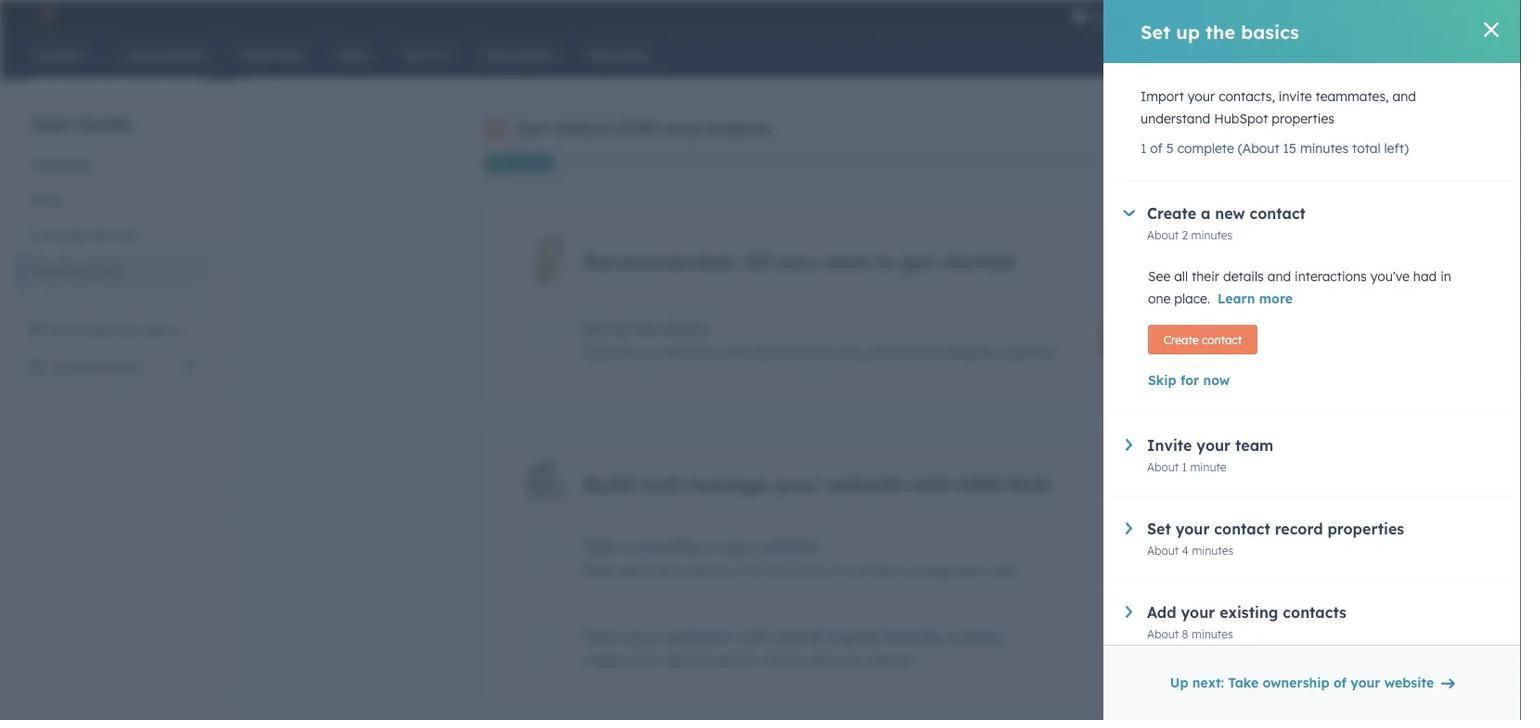 Task type: locate. For each thing, give the bounding box(es) containing it.
website right your at the top of the page
[[553, 119, 612, 137]]

apoptosis studios button
[[1337, 0, 1499, 30]]

1 vertical spatial hubspot
[[936, 345, 990, 361]]

1 vertical spatial 0%
[[1220, 629, 1237, 643]]

and
[[1393, 88, 1416, 104], [1268, 268, 1291, 284], [835, 345, 859, 361], [640, 471, 679, 497], [617, 562, 641, 579], [687, 652, 710, 669]]

2 0% from the top
[[1220, 629, 1237, 643]]

minute
[[1190, 460, 1227, 474]]

0 horizontal spatial hubspot
[[936, 345, 990, 361]]

about inside invite your team about 1 minute
[[1147, 460, 1179, 474]]

0 horizontal spatial 1
[[1141, 140, 1147, 156]]

set up the basics import your contacts, invite teammates, and understand hubspot properties
[[583, 319, 1057, 361]]

contact
[[1250, 204, 1306, 223], [1202, 333, 1242, 347], [1214, 520, 1270, 538]]

contact left record
[[1214, 520, 1270, 538]]

guide
[[78, 112, 132, 135]]

your inside invite your team about 1 minute
[[1197, 436, 1231, 455]]

2 vertical spatial properties
[[1328, 520, 1404, 538]]

take
[[583, 537, 618, 556], [1228, 675, 1259, 691]]

website (cms)
[[30, 263, 119, 279]]

0 vertical spatial properties
[[1272, 110, 1335, 127]]

caret image for create
[[1123, 210, 1135, 216]]

0 horizontal spatial the
[[635, 319, 659, 338]]

1 horizontal spatial contacts,
[[1219, 88, 1275, 104]]

understand down set up the basics button
[[863, 345, 932, 361]]

view
[[52, 359, 81, 375]]

your website (cms) tools progress
[[515, 119, 770, 137]]

about inside the create a new contact about 2 minutes
[[1147, 228, 1179, 242]]

1 vertical spatial website
[[30, 263, 79, 279]]

0 horizontal spatial import
[[583, 345, 627, 361]]

basics
[[1241, 20, 1299, 43], [664, 319, 710, 338]]

0 vertical spatial set
[[1141, 20, 1171, 43]]

menu containing apoptosis studios
[[1060, 0, 1499, 37]]

hubspot inside set up the basics import your contacts, invite teammates, and understand hubspot properties
[[936, 345, 990, 361]]

minutes right 4
[[1192, 543, 1234, 557]]

hubspot down started
[[936, 345, 990, 361]]

sales
[[30, 192, 62, 208]]

1 vertical spatial caret image
[[1126, 606, 1132, 618]]

0%
[[1220, 539, 1237, 553], [1220, 629, 1237, 643]]

1 vertical spatial up
[[612, 319, 631, 338]]

menu
[[1060, 0, 1499, 37]]

1 horizontal spatial start
[[1124, 330, 1157, 346]]

contact up now in the right of the page
[[1202, 333, 1242, 347]]

2 vertical spatial content
[[867, 652, 914, 669]]

1 horizontal spatial import
[[1141, 88, 1184, 104]]

and down the search hubspot search field
[[1393, 88, 1416, 104]]

team
[[1235, 436, 1274, 455]]

1 build from the top
[[583, 471, 634, 497]]

0 vertical spatial understand
[[1141, 110, 1210, 127]]

0 vertical spatial caret image
[[1123, 210, 1135, 216]]

1 left 5
[[1141, 140, 1147, 156]]

ownership inside take ownership of your website build and customize your site with powerful content management tools
[[623, 537, 699, 556]]

minutes up next:
[[1195, 652, 1237, 666]]

minutes right 15
[[1300, 140, 1349, 156]]

with left cms
[[909, 471, 952, 497]]

your inside import your contacts, invite teammates, and understand hubspot properties
[[1188, 88, 1215, 104]]

0 vertical spatial of
[[1150, 140, 1163, 156]]

1 horizontal spatial invite
[[1279, 88, 1312, 104]]

and down audience on the left bottom of the page
[[687, 652, 710, 669]]

1 vertical spatial set
[[583, 319, 607, 338]]

0 vertical spatial ownership
[[623, 537, 699, 556]]

website for manage
[[826, 471, 903, 497]]

content inside take ownership of your website build and customize your site with powerful content management tools
[[852, 562, 899, 579]]

start
[[52, 322, 83, 338], [1124, 330, 1157, 346]]

take inside button
[[1228, 675, 1259, 691]]

basics inside dialog
[[1241, 20, 1299, 43]]

demo
[[145, 322, 180, 338]]

website inside take ownership of your website build and customize your site with powerful content management tools
[[762, 537, 819, 556]]

hubspot image
[[33, 4, 56, 26]]

create inside create contact link
[[1164, 333, 1199, 347]]

1 horizontal spatial the
[[1206, 20, 1235, 43]]

1 vertical spatial the
[[635, 319, 659, 338]]

the left help image
[[1206, 20, 1235, 43]]

1 vertical spatial properties
[[994, 345, 1057, 361]]

your inside set your contact record properties about 4 minutes
[[1176, 520, 1210, 538]]

0 vertical spatial invite
[[1279, 88, 1312, 104]]

start inside start tasks button
[[1124, 330, 1157, 346]]

1 horizontal spatial 1
[[1182, 460, 1187, 474]]

import inside set up the basics import your contacts, invite teammates, and understand hubspot properties
[[583, 345, 627, 361]]

0 horizontal spatial (cms)
[[82, 263, 119, 279]]

1 vertical spatial contacts,
[[661, 345, 718, 361]]

management
[[902, 562, 985, 579]]

customer
[[30, 227, 89, 244]]

properties
[[1272, 110, 1335, 127], [994, 345, 1057, 361], [1328, 520, 1404, 538]]

1 vertical spatial ownership
[[1263, 675, 1330, 691]]

1 vertical spatial import
[[583, 345, 627, 361]]

teammates, down the search hubspot search field
[[1316, 88, 1389, 104]]

notifications button
[[1305, 0, 1337, 30]]

content down friendly
[[867, 652, 914, 669]]

up inside set up the basics import your contacts, invite teammates, and understand hubspot properties
[[612, 319, 631, 338]]

of up the 'customize' at the left bottom
[[704, 537, 719, 556]]

2 horizontal spatial of
[[1334, 675, 1347, 691]]

minutes inside add your existing contacts about 8 minutes
[[1192, 627, 1233, 641]]

2 vertical spatial website
[[1384, 675, 1434, 691]]

1 vertical spatial teammates,
[[758, 345, 832, 361]]

set inside set up the basics import your contacts, invite teammates, and understand hubspot properties
[[583, 319, 607, 338]]

1 horizontal spatial of
[[1150, 140, 1163, 156]]

site left powerful
[[741, 562, 763, 579]]

1 of 5 complete (about 15 minutes total left)
[[1141, 140, 1409, 156]]

marketing button
[[19, 148, 208, 183]]

0 horizontal spatial website
[[30, 263, 79, 279]]

help image
[[1242, 8, 1259, 25]]

of down contacts
[[1334, 675, 1347, 691]]

0 vertical spatial the
[[1206, 20, 1235, 43]]

contacts,
[[1219, 88, 1275, 104], [661, 345, 718, 361]]

link opens in a new window image
[[184, 356, 197, 379], [184, 361, 197, 374]]

up
[[1176, 20, 1200, 43], [612, 319, 631, 338]]

take inside take ownership of your website build and customize your site with powerful content management tools
[[583, 537, 618, 556]]

0 vertical spatial hubspot
[[1214, 110, 1268, 127]]

add your existing contacts about 8 minutes
[[1147, 603, 1347, 641]]

and up more
[[1268, 268, 1291, 284]]

for
[[1181, 372, 1199, 388]]

26
[[1179, 652, 1192, 666]]

site
[[741, 562, 763, 579], [662, 652, 683, 669]]

your inside set up the basics import your contacts, invite teammates, and understand hubspot properties
[[630, 345, 658, 361]]

create for a
[[1147, 204, 1196, 223]]

of left 5
[[1150, 140, 1163, 156]]

start left "tasks"
[[1124, 330, 1157, 346]]

0 horizontal spatial understand
[[863, 345, 932, 361]]

place.
[[1174, 290, 1210, 307]]

1 horizontal spatial site
[[741, 562, 763, 579]]

start overview demo link
[[19, 312, 208, 349]]

0 vertical spatial content
[[852, 562, 899, 579]]

2 vertical spatial of
[[1334, 675, 1347, 691]]

(cms)
[[617, 119, 660, 137], [82, 263, 119, 279]]

contact right new
[[1250, 204, 1306, 223]]

and inside set up the basics import your contacts, invite teammates, and understand hubspot properties
[[835, 345, 859, 361]]

1 horizontal spatial up
[[1176, 20, 1200, 43]]

about inside add your existing contacts about 8 minutes
[[1147, 627, 1179, 641]]

start for start tasks
[[1124, 330, 1157, 346]]

take ownership of your website button
[[583, 537, 1086, 556]]

1 vertical spatial content
[[947, 627, 1003, 646]]

and down set up the basics button
[[835, 345, 859, 361]]

1 vertical spatial create
[[1164, 333, 1199, 347]]

with left powerful
[[766, 562, 792, 579]]

of inside button
[[1334, 675, 1347, 691]]

invite your team about 1 minute
[[1147, 436, 1274, 474]]

0 vertical spatial import
[[1141, 88, 1184, 104]]

ownership down contacts
[[1263, 675, 1330, 691]]

search image
[[1478, 46, 1495, 63]]

site down audience on the left bottom of the page
[[662, 652, 683, 669]]

0 horizontal spatial tools
[[665, 119, 701, 137]]

teammates,
[[1316, 88, 1389, 104], [758, 345, 832, 361]]

understand up 5
[[1141, 110, 1210, 127]]

up for set up the basics
[[1176, 20, 1200, 43]]

0 horizontal spatial website
[[762, 537, 819, 556]]

0 vertical spatial up
[[1176, 20, 1200, 43]]

1 vertical spatial invite
[[721, 345, 755, 361]]

0% down existing
[[1220, 629, 1237, 643]]

tools right management
[[988, 562, 1018, 579]]

the
[[1206, 20, 1235, 43], [635, 319, 659, 338]]

1 left minute
[[1182, 460, 1187, 474]]

0 vertical spatial caret image
[[1126, 523, 1132, 534]]

0 horizontal spatial start
[[52, 322, 83, 338]]

minutes inside the create a new contact about 2 minutes
[[1191, 228, 1233, 242]]

website inside button
[[1384, 675, 1434, 691]]

take right next:
[[1228, 675, 1259, 691]]

caret image
[[1123, 210, 1135, 216], [1126, 439, 1132, 451]]

ownership up the 'customize' at the left bottom
[[623, 537, 699, 556]]

1 horizontal spatial tools
[[988, 562, 1018, 579]]

1 horizontal spatial website
[[553, 119, 612, 137]]

1
[[1141, 140, 1147, 156], [1182, 460, 1187, 474]]

customer service button
[[19, 218, 208, 253]]

0 vertical spatial site
[[741, 562, 763, 579]]

create inside the create a new contact about 2 minutes
[[1147, 204, 1196, 223]]

basics inside set up the basics import your contacts, invite teammates, and understand hubspot properties
[[664, 319, 710, 338]]

0% for grow your audience with search engine-friendly content
[[1220, 629, 1237, 643]]

1 vertical spatial of
[[704, 537, 719, 556]]

your
[[515, 119, 549, 137]]

understand inside set up the basics import your contacts, invite teammates, and understand hubspot properties
[[863, 345, 932, 361]]

website for of
[[762, 537, 819, 556]]

0 vertical spatial build
[[583, 471, 634, 497]]

skip for now
[[1148, 372, 1230, 388]]

caret image left invite
[[1126, 439, 1132, 451]]

1 horizontal spatial hubspot
[[1214, 110, 1268, 127]]

start overview demo
[[52, 322, 180, 338]]

start inside start overview demo link
[[52, 322, 83, 338]]

(about
[[1238, 140, 1280, 156]]

a
[[1201, 204, 1211, 223]]

invite
[[1279, 88, 1312, 104], [721, 345, 755, 361]]

0 vertical spatial website
[[826, 471, 903, 497]]

settings link
[[1266, 0, 1305, 30]]

1 vertical spatial caret image
[[1126, 439, 1132, 451]]

the for set up the basics import your contacts, invite teammates, and understand hubspot properties
[[635, 319, 659, 338]]

minutes down a
[[1191, 228, 1233, 242]]

and inside 'grow your audience with search engine-friendly content publish your site and attract visitors with your content'
[[687, 652, 710, 669]]

help button
[[1235, 0, 1266, 30]]

create for contact
[[1164, 333, 1199, 347]]

of inside take ownership of your website build and customize your site with powerful content management tools
[[704, 537, 719, 556]]

1 horizontal spatial understand
[[1141, 110, 1210, 127]]

0 horizontal spatial contacts,
[[661, 345, 718, 361]]

interactions
[[1295, 268, 1367, 284]]

2 horizontal spatial website
[[1384, 675, 1434, 691]]

invite inside set up the basics import your contacts, invite teammates, and understand hubspot properties
[[721, 345, 755, 361]]

view your plan link
[[19, 349, 208, 386]]

site inside 'grow your audience with search engine-friendly content publish your site and attract visitors with your content'
[[662, 652, 683, 669]]

2 build from the top
[[583, 562, 614, 579]]

2 caret image from the top
[[1126, 606, 1132, 618]]

up left marketplaces 'image'
[[1176, 20, 1200, 43]]

1 horizontal spatial basics
[[1241, 20, 1299, 43]]

your inside add your existing contacts about 8 minutes
[[1181, 603, 1215, 622]]

0 vertical spatial 0%
[[1220, 539, 1237, 553]]

1 horizontal spatial website
[[826, 471, 903, 497]]

understand
[[1141, 110, 1210, 127], [863, 345, 932, 361]]

details
[[1223, 268, 1264, 284]]

about left 2
[[1147, 228, 1179, 242]]

0 vertical spatial create
[[1147, 204, 1196, 223]]

and left the 'customize' at the left bottom
[[617, 562, 641, 579]]

1 vertical spatial understand
[[863, 345, 932, 361]]

1 vertical spatial tools
[[988, 562, 1018, 579]]

1 vertical spatial build
[[583, 562, 614, 579]]

your website (cms) tools progress progress bar
[[485, 154, 553, 173]]

2 vertical spatial set
[[1147, 520, 1171, 538]]

set for set up the basics
[[1141, 20, 1171, 43]]

more
[[1259, 290, 1293, 307]]

0 vertical spatial teammates,
[[1316, 88, 1389, 104]]

of
[[1150, 140, 1163, 156], [704, 537, 719, 556], [1334, 675, 1347, 691]]

up for set up the basics import your contacts, invite teammates, and understand hubspot properties
[[612, 319, 631, 338]]

minutes right 8
[[1192, 627, 1233, 641]]

0 vertical spatial contacts,
[[1219, 88, 1275, 104]]

1 vertical spatial contact
[[1202, 333, 1242, 347]]

0 vertical spatial (cms)
[[617, 119, 660, 137]]

1 caret image from the top
[[1126, 523, 1132, 534]]

minutes
[[1300, 140, 1349, 156], [1191, 228, 1233, 242], [1192, 543, 1234, 557], [1195, 562, 1237, 576], [1192, 627, 1233, 641], [1195, 652, 1237, 666]]

tools inside take ownership of your website build and customize your site with powerful content management tools
[[988, 562, 1018, 579]]

hub
[[1008, 471, 1050, 497]]

set inside set your contact record properties about 4 minutes
[[1147, 520, 1171, 538]]

0% right 4
[[1220, 539, 1237, 553]]

0 horizontal spatial basics
[[664, 319, 710, 338]]

tools
[[665, 119, 701, 137], [988, 562, 1018, 579]]

0 horizontal spatial of
[[704, 537, 719, 556]]

0 horizontal spatial teammates,
[[758, 345, 832, 361]]

set up the basics dialog
[[1104, 0, 1521, 720]]

1 0% from the top
[[1220, 539, 1237, 553]]

the inside set up the basics import your contacts, invite teammates, and understand hubspot properties
[[635, 319, 659, 338]]

website down customer
[[30, 263, 79, 279]]

1 vertical spatial site
[[662, 652, 683, 669]]

up down recommended:
[[612, 319, 631, 338]]

and inside see all their details and interactions you've had in one place.
[[1268, 268, 1291, 284]]

invite
[[1147, 436, 1192, 455]]

1 horizontal spatial take
[[1228, 675, 1259, 691]]

set for set up the basics import your contacts, invite teammates, and understand hubspot properties
[[583, 319, 607, 338]]

total
[[1352, 140, 1381, 156]]

1 vertical spatial take
[[1228, 675, 1259, 691]]

about down add
[[1147, 627, 1179, 641]]

1 horizontal spatial teammates,
[[1316, 88, 1389, 104]]

learn
[[1218, 290, 1255, 307]]

you
[[776, 248, 813, 274]]

0 vertical spatial basics
[[1241, 20, 1299, 43]]

1 horizontal spatial (cms)
[[617, 119, 660, 137]]

2 vertical spatial contact
[[1214, 520, 1270, 538]]

0 horizontal spatial site
[[662, 652, 683, 669]]

complete
[[1177, 140, 1234, 156]]

9%
[[1252, 154, 1274, 173]]

left)
[[1384, 140, 1409, 156]]

0 vertical spatial contact
[[1250, 204, 1306, 223]]

caret image
[[1126, 523, 1132, 534], [1126, 606, 1132, 618]]

hubspot up the (about
[[1214, 110, 1268, 127]]

teammates, inside import your contacts, invite teammates, and understand hubspot properties
[[1316, 88, 1389, 104]]

tasks
[[1160, 330, 1194, 346]]

1 vertical spatial (cms)
[[82, 263, 119, 279]]

marketplaces image
[[1207, 8, 1223, 25]]

take up grow
[[583, 537, 618, 556]]

1 vertical spatial 1
[[1182, 460, 1187, 474]]

0 vertical spatial take
[[583, 537, 618, 556]]

0 horizontal spatial ownership
[[623, 537, 699, 556]]

hubspot link
[[22, 4, 70, 26]]

plan
[[116, 359, 142, 375]]

content down take ownership of your website button
[[852, 562, 899, 579]]

up inside set up the basics dialog
[[1176, 20, 1200, 43]]

0 horizontal spatial invite
[[721, 345, 755, 361]]

1 inside invite your team about 1 minute
[[1182, 460, 1187, 474]]

with up attract
[[738, 627, 770, 646]]

see all their details and interactions you've had in one place.
[[1148, 268, 1451, 307]]

teammates, down set up the basics button
[[758, 345, 832, 361]]

in
[[1441, 268, 1451, 284]]

minutes inside set your contact record properties about 4 minutes
[[1192, 543, 1234, 557]]

1 horizontal spatial ownership
[[1263, 675, 1330, 691]]

take ownership of your website build and customize your site with powerful content management tools
[[583, 537, 1018, 579]]

the down recommended:
[[635, 319, 659, 338]]

1 vertical spatial website
[[762, 537, 819, 556]]

hubspot
[[1214, 110, 1268, 127], [936, 345, 990, 361]]

about down invite
[[1147, 460, 1179, 474]]

about left 4
[[1147, 543, 1179, 557]]

marketplaces button
[[1196, 0, 1235, 30]]

0 horizontal spatial take
[[583, 537, 618, 556]]

1 vertical spatial basics
[[664, 319, 710, 338]]

calling icon image
[[1167, 9, 1184, 26]]

learn more button
[[1218, 288, 1293, 310]]

the inside dialog
[[1206, 20, 1235, 43]]

caret image left a
[[1123, 210, 1135, 216]]

0 horizontal spatial up
[[612, 319, 631, 338]]

content right friendly
[[947, 627, 1003, 646]]

start up view
[[52, 322, 83, 338]]

hubspot inside import your contacts, invite teammates, and understand hubspot properties
[[1214, 110, 1268, 127]]

build inside take ownership of your website build and customize your site with powerful content management tools
[[583, 562, 614, 579]]

add
[[1147, 603, 1176, 622]]

with
[[909, 471, 952, 497], [766, 562, 792, 579], [738, 627, 770, 646], [807, 652, 833, 669]]

tools left progress
[[665, 119, 701, 137]]

grow your audience with search engine-friendly content button
[[583, 627, 1086, 646]]



Task type: describe. For each thing, give the bounding box(es) containing it.
apoptosis studios
[[1368, 7, 1471, 22]]

grow
[[583, 627, 622, 646]]

about inside set your contact record properties about 4 minutes
[[1147, 543, 1179, 557]]

see
[[1148, 268, 1171, 284]]

and left manage
[[640, 471, 679, 497]]

service
[[93, 227, 138, 244]]

about left the 25
[[1145, 562, 1176, 576]]

recommended: all you need to get started
[[583, 248, 1013, 274]]

cms
[[958, 471, 1002, 497]]

site inside take ownership of your website build and customize your site with powerful content management tools
[[741, 562, 763, 579]]

marketing
[[30, 157, 92, 173]]

new
[[1215, 204, 1245, 223]]

website (cms) button
[[19, 253, 208, 289]]

contact inside set your contact record properties about 4 minutes
[[1214, 520, 1270, 538]]

tara schultz image
[[1348, 6, 1365, 23]]

and inside take ownership of your website build and customize your site with powerful content management tools
[[617, 562, 641, 579]]

started
[[940, 248, 1013, 274]]

create a new contact about 2 minutes
[[1147, 204, 1306, 242]]

search
[[774, 627, 823, 646]]

basics for set up the basics
[[1241, 20, 1299, 43]]

skip
[[1148, 372, 1177, 388]]

progress
[[706, 119, 770, 137]]

create contact
[[1164, 333, 1242, 347]]

start tasks button
[[1101, 319, 1237, 357]]

import your contacts, invite teammates, and understand hubspot properties
[[1141, 88, 1416, 127]]

contacts, inside set up the basics import your contacts, invite teammates, and understand hubspot properties
[[661, 345, 718, 361]]

5
[[1166, 140, 1174, 156]]

user guide
[[30, 112, 132, 135]]

close image
[[1484, 22, 1499, 37]]

now
[[1203, 372, 1230, 388]]

you've
[[1371, 268, 1410, 284]]

with down the grow your audience with search engine-friendly content button
[[807, 652, 833, 669]]

Search HubSpot search field
[[1260, 39, 1488, 71]]

grow your audience with search engine-friendly content publish your site and attract visitors with your content
[[583, 627, 1003, 669]]

(cms) inside button
[[82, 263, 119, 279]]

get
[[901, 248, 934, 274]]

up next: take ownership of your website button
[[1158, 665, 1467, 702]]

contacts, inside import your contacts, invite teammates, and understand hubspot properties
[[1219, 88, 1275, 104]]

2
[[1182, 228, 1188, 242]]

set up the basics button
[[583, 319, 1086, 338]]

15
[[1283, 140, 1297, 156]]

next:
[[1192, 675, 1224, 691]]

existing
[[1220, 603, 1278, 622]]

create contact link
[[1148, 325, 1258, 355]]

0 vertical spatial tools
[[665, 119, 701, 137]]

studios
[[1428, 7, 1471, 22]]

skip for now button
[[1148, 369, 1477, 392]]

all
[[1174, 268, 1188, 284]]

basics for set up the basics import your contacts, invite teammates, and understand hubspot properties
[[664, 319, 710, 338]]

manage
[[685, 471, 768, 497]]

settings image
[[1277, 8, 1294, 25]]

about left the 26
[[1145, 652, 1176, 666]]

audience
[[666, 627, 733, 646]]

set your contact record properties about 4 minutes
[[1147, 520, 1404, 557]]

build and manage your website with cms hub
[[583, 471, 1050, 497]]

0 vertical spatial website
[[553, 119, 612, 137]]

powerful
[[796, 562, 849, 579]]

properties inside import your contacts, invite teammates, and understand hubspot properties
[[1272, 110, 1335, 127]]

properties inside set your contact record properties about 4 minutes
[[1328, 520, 1404, 538]]

start for start overview demo
[[52, 322, 83, 338]]

0% for take ownership of your website
[[1220, 539, 1237, 553]]

about 26 minutes
[[1145, 652, 1237, 666]]

understand inside import your contacts, invite teammates, and understand hubspot properties
[[1141, 110, 1210, 127]]

2 link opens in a new window image from the top
[[184, 361, 197, 374]]

to
[[875, 248, 895, 274]]

friendly
[[885, 627, 942, 646]]

invite inside import your contacts, invite teammates, and understand hubspot properties
[[1279, 88, 1312, 104]]

8
[[1182, 627, 1188, 641]]

all
[[744, 248, 770, 274]]

teammates, inside set up the basics import your contacts, invite teammates, and understand hubspot properties
[[758, 345, 832, 361]]

overview
[[86, 322, 141, 338]]

website inside button
[[30, 263, 79, 279]]

minutes right the 25
[[1195, 562, 1237, 576]]

attract
[[714, 652, 756, 669]]

and inside import your contacts, invite teammates, and understand hubspot properties
[[1393, 88, 1416, 104]]

customer service
[[30, 227, 138, 244]]

caret image for set
[[1126, 523, 1132, 534]]

set for set your contact record properties about 4 minutes
[[1147, 520, 1171, 538]]

import inside import your contacts, invite teammates, and understand hubspot properties
[[1141, 88, 1184, 104]]

apoptosis
[[1368, 7, 1425, 22]]

learn more
[[1218, 290, 1293, 307]]

had
[[1413, 268, 1437, 284]]

record
[[1275, 520, 1323, 538]]

search button
[[1469, 39, 1504, 71]]

up next: take ownership of your website
[[1170, 675, 1434, 691]]

caret image for invite
[[1126, 439, 1132, 451]]

engine-
[[828, 627, 885, 646]]

user guide views element
[[19, 80, 208, 289]]

sales button
[[19, 183, 208, 218]]

4
[[1182, 543, 1189, 557]]

contact inside the create a new contact about 2 minutes
[[1250, 204, 1306, 223]]

0 vertical spatial 1
[[1141, 140, 1147, 156]]

1 link opens in a new window image from the top
[[184, 356, 197, 379]]

contacts
[[1283, 603, 1347, 622]]

upgrade image
[[1071, 8, 1088, 25]]

one
[[1148, 290, 1171, 307]]

visitors
[[760, 652, 803, 669]]

need
[[819, 248, 869, 274]]

with inside take ownership of your website build and customize your site with powerful content management tools
[[766, 562, 792, 579]]

caret image for add
[[1126, 606, 1132, 618]]

your inside button
[[1351, 675, 1381, 691]]

set up the basics
[[1141, 20, 1299, 43]]

their
[[1192, 268, 1220, 284]]

start tasks
[[1124, 330, 1194, 346]]

notifications image
[[1313, 8, 1329, 25]]

the for set up the basics
[[1206, 20, 1235, 43]]

properties inside set up the basics import your contacts, invite teammates, and understand hubspot properties
[[994, 345, 1057, 361]]

publish
[[583, 652, 627, 669]]

ownership inside up next: take ownership of your website button
[[1263, 675, 1330, 691]]



Task type: vqa. For each thing, say whether or not it's contained in the screenshot.
Edit columns
no



